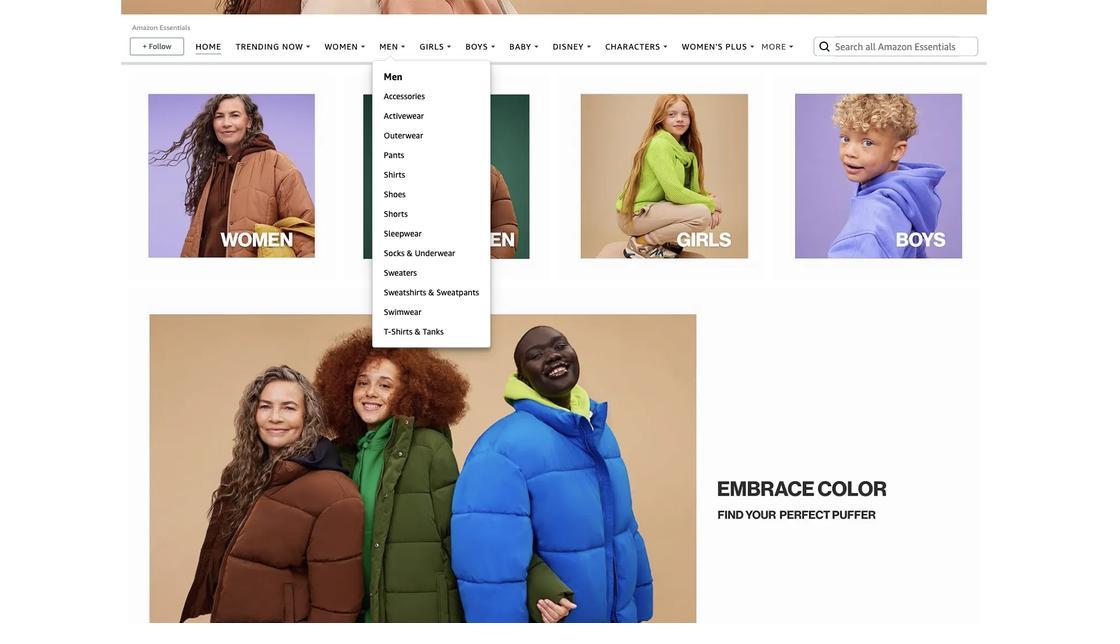 Task type: vqa. For each thing, say whether or not it's contained in the screenshot.
Amazon Essentials link
yes



Task type: describe. For each thing, give the bounding box(es) containing it.
amazon
[[132, 23, 158, 31]]

follow
[[149, 42, 172, 51]]

search image
[[818, 40, 832, 53]]

essentials
[[160, 23, 190, 31]]



Task type: locate. For each thing, give the bounding box(es) containing it.
+ follow
[[143, 42, 172, 51]]

+
[[143, 42, 147, 51]]

amazon essentials link
[[132, 23, 190, 31]]

Search all Amazon Essentials search field
[[836, 37, 960, 56]]

amazon essentials
[[132, 23, 190, 31]]

+ follow button
[[131, 38, 183, 55]]



